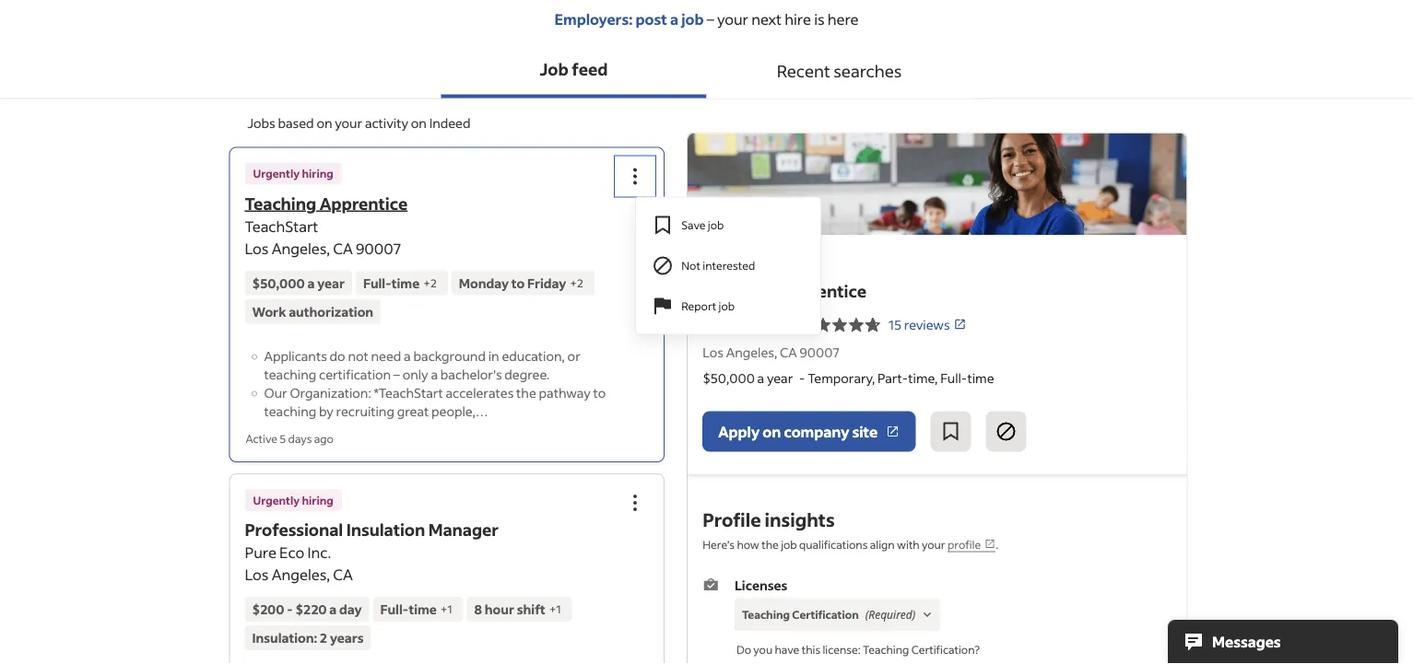 Task type: locate. For each thing, give the bounding box(es) containing it.
+
[[423, 276, 430, 290], [570, 276, 577, 290], [440, 602, 448, 617], [549, 602, 556, 617]]

time up need
[[392, 275, 420, 291]]

angeles,
[[272, 239, 330, 258], [726, 344, 777, 361], [272, 566, 330, 584]]

apprentice up 4.8 out of 5 stars. link to 15 company reviews (opens in a new tab) image
[[778, 280, 866, 301]]

1 urgently hiring from the top
[[253, 166, 333, 181]]

your
[[717, 9, 748, 28], [335, 115, 362, 131], [922, 537, 945, 551]]

jobs based on your activity on indeed
[[248, 115, 471, 131]]

1 horizontal spatial year
[[767, 370, 793, 387]]

on left indeed
[[411, 115, 427, 131]]

$50,000 up work
[[252, 275, 305, 291]]

+ right shift
[[549, 602, 556, 617]]

$50,000 down los angeles, ca 90007 at the bottom
[[703, 370, 755, 387]]

save job button
[[637, 205, 820, 246]]

0 horizontal spatial the
[[516, 385, 536, 401]]

monday
[[459, 275, 509, 291]]

angeles, up $50,000 a year
[[272, 239, 330, 258]]

2 hiring from the top
[[302, 493, 333, 507]]

0 horizontal spatial $50,000
[[252, 275, 305, 291]]

or
[[567, 348, 581, 365]]

1 vertical spatial ca
[[780, 344, 797, 361]]

job
[[540, 58, 568, 79]]

2 inside monday to friday + 2
[[577, 276, 583, 290]]

15
[[889, 316, 902, 333]]

years
[[330, 630, 364, 647]]

2 horizontal spatial 2
[[577, 276, 583, 290]]

0 horizontal spatial 2
[[320, 630, 327, 647]]

1 vertical spatial angeles,
[[726, 344, 777, 361]]

your left the "next"
[[717, 9, 748, 28]]

- left temporary,
[[799, 370, 805, 387]]

the right how
[[762, 537, 779, 551]]

tab list containing job feed
[[0, 43, 1413, 99]]

certification up this
[[792, 607, 859, 622]]

the down degree.
[[516, 385, 536, 401]]

2 1 from the left
[[556, 602, 561, 617]]

ca up day
[[333, 566, 353, 584]]

2 vertical spatial los
[[245, 566, 269, 584]]

year for $50,000 a year
[[317, 275, 345, 291]]

0 horizontal spatial certification
[[792, 607, 859, 622]]

to
[[511, 275, 525, 291], [593, 385, 606, 401]]

site
[[852, 422, 878, 441]]

0 horizontal spatial your
[[335, 115, 362, 131]]

$50,000 a year - temporary, part-time, full-time
[[703, 370, 994, 387]]

0 vertical spatial time
[[392, 275, 420, 291]]

year up authorization
[[317, 275, 345, 291]]

1 right shift
[[556, 602, 561, 617]]

2 vertical spatial full-
[[380, 601, 409, 618]]

urgently hiring up teaching apprentice button
[[253, 166, 333, 181]]

time right time,
[[967, 370, 994, 387]]

on right based
[[317, 115, 332, 131]]

1 horizontal spatial apprentice
[[778, 280, 866, 301]]

90007 up full-time + 2
[[356, 239, 401, 258]]

1 vertical spatial urgently hiring
[[253, 493, 333, 507]]

work
[[252, 303, 286, 320]]

on right apply
[[763, 422, 781, 441]]

0 vertical spatial urgently hiring
[[253, 166, 333, 181]]

ago
[[314, 432, 334, 446]]

year
[[317, 275, 345, 291], [767, 370, 793, 387]]

15 reviews link
[[889, 316, 967, 333]]

urgently up professional
[[253, 493, 300, 507]]

ca
[[333, 239, 353, 258], [780, 344, 797, 361], [333, 566, 353, 584]]

8
[[474, 601, 482, 618]]

0 horizontal spatial 1
[[448, 602, 452, 617]]

urgently hiring
[[253, 166, 333, 181], [253, 493, 333, 507]]

teaching apprentice
[[245, 193, 408, 214], [703, 280, 866, 301]]

0 vertical spatial -
[[799, 370, 805, 387]]

professional insulation manager button
[[245, 519, 499, 541]]

your right with
[[922, 537, 945, 551]]

teachstart los angeles, ca 90007
[[245, 217, 401, 258]]

2 horizontal spatial on
[[763, 422, 781, 441]]

profile
[[948, 537, 981, 551]]

part-
[[878, 370, 908, 387]]

hiring up professional
[[302, 493, 333, 507]]

angeles, inside the pure eco inc. los angeles, ca
[[272, 566, 330, 584]]

full-
[[363, 275, 392, 291], [940, 370, 967, 387], [380, 601, 409, 618]]

1 horizontal spatial $50,000
[[703, 370, 755, 387]]

1 vertical spatial -
[[287, 601, 293, 618]]

angeles, down eco
[[272, 566, 330, 584]]

teachstart logo image
[[688, 133, 1187, 235], [703, 218, 758, 273]]

job down insights at bottom
[[781, 537, 797, 551]]

year down los angeles, ca 90007 at the bottom
[[767, 370, 793, 387]]

active 5 days ago
[[246, 432, 334, 446]]

0 vertical spatial los
[[245, 239, 269, 258]]

tab list
[[0, 43, 1413, 99]]

time left 8
[[409, 601, 437, 618]]

1 horizontal spatial –
[[704, 9, 717, 28]]

searches
[[834, 60, 902, 81]]

2 left monday
[[430, 276, 437, 290]]

0 vertical spatial certification
[[792, 607, 859, 622]]

employers: post a job
[[554, 9, 704, 28]]

angeles, inside teachstart los angeles, ca 90007
[[272, 239, 330, 258]]

1 vertical spatial to
[[593, 385, 606, 401]]

2 horizontal spatial your
[[922, 537, 945, 551]]

1 vertical spatial hiring
[[302, 493, 333, 507]]

company
[[784, 422, 849, 441]]

urgently hiring up professional
[[253, 493, 333, 507]]

2 vertical spatial ca
[[333, 566, 353, 584]]

1 left 8
[[448, 602, 452, 617]]

1 vertical spatial time
[[967, 370, 994, 387]]

los down teachstart 'link'
[[703, 344, 724, 361]]

los inside the pure eco inc. los angeles, ca
[[245, 566, 269, 584]]

job right post
[[681, 9, 704, 28]]

1 1 from the left
[[448, 602, 452, 617]]

0 vertical spatial teachstart
[[245, 217, 318, 236]]

0 vertical spatial ca
[[333, 239, 353, 258]]

our
[[264, 385, 287, 401]]

to right pathway
[[593, 385, 606, 401]]

teachstart inside 'link'
[[703, 316, 767, 333]]

los inside teachstart los angeles, ca 90007
[[245, 239, 269, 258]]

1 vertical spatial teaching
[[264, 403, 316, 420]]

$50,000 for $50,000 a year - temporary, part-time, full-time
[[703, 370, 755, 387]]

you
[[753, 642, 773, 657]]

1 horizontal spatial teachstart
[[703, 316, 767, 333]]

2 urgently hiring from the top
[[253, 493, 333, 507]]

los up $50,000 a year
[[245, 239, 269, 258]]

manager
[[428, 519, 499, 541]]

90007 up temporary,
[[800, 344, 839, 361]]

2 left years
[[320, 630, 327, 647]]

1 horizontal spatial on
[[411, 115, 427, 131]]

– left the "next"
[[704, 9, 717, 28]]

time
[[392, 275, 420, 291], [967, 370, 994, 387], [409, 601, 437, 618]]

0 vertical spatial apprentice
[[320, 193, 408, 214]]

2 urgently from the top
[[253, 493, 300, 507]]

next
[[751, 9, 782, 28]]

0 horizontal spatial year
[[317, 275, 345, 291]]

1 horizontal spatial your
[[717, 9, 748, 28]]

full- up authorization
[[363, 275, 392, 291]]

urgently hiring for teaching
[[253, 166, 333, 181]]

certification
[[792, 607, 859, 622], [911, 642, 975, 657]]

0 horizontal spatial apprentice
[[320, 193, 408, 214]]

to inside applicants do not need a background in education, or teaching certification – only a bachelor's degree. our organization: *teachstart accelerates the pathway to teaching by recruiting great people,…
[[593, 385, 606, 401]]

+ inside full-time + 1
[[440, 602, 448, 617]]

1 vertical spatial year
[[767, 370, 793, 387]]

– left "only"
[[393, 366, 400, 383]]

bachelor's
[[440, 366, 502, 383]]

apprentice
[[320, 193, 408, 214], [778, 280, 866, 301]]

active
[[246, 432, 277, 446]]

1 vertical spatial $50,000
[[703, 370, 755, 387]]

0 vertical spatial the
[[516, 385, 536, 401]]

professional insulation manager
[[245, 519, 499, 541]]

here
[[828, 9, 859, 28]]

0 vertical spatial hiring
[[302, 166, 333, 181]]

full- right day
[[380, 601, 409, 618]]

save job
[[681, 218, 724, 232]]

2 vertical spatial time
[[409, 601, 437, 618]]

–
[[704, 9, 717, 28], [393, 366, 400, 383]]

teaching apprentice up teachstart los angeles, ca 90007
[[245, 193, 408, 214]]

1 vertical spatial the
[[762, 537, 779, 551]]

teaching down 'licenses'
[[742, 607, 790, 622]]

teachstart inside teachstart los angeles, ca 90007
[[245, 217, 318, 236]]

full- for professional insulation manager
[[380, 601, 409, 618]]

2 inside full-time + 2
[[430, 276, 437, 290]]

1 horizontal spatial -
[[799, 370, 805, 387]]

full- right time,
[[940, 370, 967, 387]]

certification down missing qualification image
[[911, 642, 975, 657]]

-
[[799, 370, 805, 387], [287, 601, 293, 618]]

education,
[[502, 348, 565, 365]]

1 horizontal spatial 2
[[430, 276, 437, 290]]

angeles, down teachstart 'link'
[[726, 344, 777, 361]]

insulation: 2 years
[[252, 630, 364, 647]]

1 vertical spatial teachstart
[[703, 316, 767, 333]]

job feed button
[[441, 43, 707, 98]]

based
[[278, 115, 314, 131]]

people,…
[[431, 403, 488, 420]]

1 vertical spatial 90007
[[800, 344, 839, 361]]

2 vertical spatial angeles,
[[272, 566, 330, 584]]

to left 'friday'
[[511, 275, 525, 291]]

ca inside teachstart los angeles, ca 90007
[[333, 239, 353, 258]]

1 horizontal spatial to
[[593, 385, 606, 401]]

0 horizontal spatial teachstart
[[245, 217, 318, 236]]

los
[[245, 239, 269, 258], [703, 344, 724, 361], [245, 566, 269, 584]]

urgently for teaching apprentice
[[253, 166, 300, 181]]

save this job image
[[940, 421, 962, 443]]

time,
[[908, 370, 938, 387]]

employers:
[[554, 9, 633, 28]]

recruiting
[[336, 403, 394, 420]]

$50,000 a year
[[252, 275, 345, 291]]

recent searches
[[777, 60, 902, 81]]

organization:
[[290, 385, 371, 401]]

your left activity at the top of page
[[335, 115, 362, 131]]

$200 - $220 a day
[[252, 601, 362, 618]]

1 horizontal spatial teaching apprentice
[[703, 280, 866, 301]]

the
[[516, 385, 536, 401], [762, 537, 779, 551]]

post
[[636, 9, 667, 28]]

recent
[[777, 60, 830, 81]]

1 urgently from the top
[[253, 166, 300, 181]]

0 horizontal spatial to
[[511, 275, 525, 291]]

report
[[681, 299, 716, 313]]

+ left monday
[[423, 276, 430, 290]]

teaching down our
[[264, 403, 316, 420]]

0 horizontal spatial -
[[287, 601, 293, 618]]

profile link
[[948, 537, 996, 552]]

1 vertical spatial urgently
[[253, 493, 300, 507]]

ca down teachstart 'link'
[[780, 344, 797, 361]]

1 hiring from the top
[[302, 166, 333, 181]]

0 vertical spatial urgently
[[253, 166, 300, 181]]

qualifications
[[799, 537, 868, 551]]

teaching
[[245, 193, 316, 214], [703, 280, 775, 301], [742, 607, 790, 622], [863, 642, 909, 657]]

temporary,
[[808, 370, 875, 387]]

0 vertical spatial teaching
[[264, 366, 316, 383]]

0 horizontal spatial –
[[393, 366, 400, 383]]

day
[[339, 601, 362, 618]]

1 vertical spatial –
[[393, 366, 400, 383]]

urgently down jobs
[[253, 166, 300, 181]]

1 inside 8 hour shift + 1
[[556, 602, 561, 617]]

apprentice up teachstart los angeles, ca 90007
[[320, 193, 408, 214]]

is
[[814, 9, 825, 28]]

+ right 'friday'
[[570, 276, 577, 290]]

hiring for teaching
[[302, 166, 333, 181]]

ca down teaching apprentice button
[[333, 239, 353, 258]]

feed
[[572, 58, 608, 79]]

teaching apprentice up teachstart 'link'
[[703, 280, 866, 301]]

.
[[996, 537, 998, 551]]

0 vertical spatial year
[[317, 275, 345, 291]]

hiring up teaching apprentice button
[[302, 166, 333, 181]]

+ left 8
[[440, 602, 448, 617]]

0 vertical spatial full-
[[363, 275, 392, 291]]

0 vertical spatial angeles,
[[272, 239, 330, 258]]

teachstart down teaching apprentice button
[[245, 217, 318, 236]]

here's
[[703, 537, 735, 551]]

1 horizontal spatial 1
[[556, 602, 561, 617]]

los down pure
[[245, 566, 269, 584]]

teaching down applicants
[[264, 366, 316, 383]]

2 teaching from the top
[[264, 403, 316, 420]]

0 vertical spatial 90007
[[356, 239, 401, 258]]

teachstart down report job at the top of page
[[703, 316, 767, 333]]

urgently hiring for professional
[[253, 493, 333, 507]]

0 vertical spatial $50,000
[[252, 275, 305, 291]]

report job
[[681, 299, 735, 313]]

0 horizontal spatial 90007
[[356, 239, 401, 258]]

on
[[317, 115, 332, 131], [411, 115, 427, 131], [763, 422, 781, 441]]

1 horizontal spatial certification
[[911, 642, 975, 657]]

- left '$220'
[[287, 601, 293, 618]]

0 vertical spatial teaching apprentice
[[245, 193, 408, 214]]

2 right 'friday'
[[577, 276, 583, 290]]



Task type: describe. For each thing, give the bounding box(es) containing it.
not
[[348, 348, 369, 365]]

authorization
[[289, 303, 373, 320]]

full-time + 1
[[380, 601, 452, 618]]

need
[[371, 348, 401, 365]]

+ inside 8 hour shift + 1
[[549, 602, 556, 617]]

1 vertical spatial full-
[[940, 370, 967, 387]]

?
[[975, 642, 980, 657]]

employers: post a job link
[[554, 9, 704, 28]]

teachstart link
[[703, 315, 784, 335]]

0 horizontal spatial on
[[317, 115, 332, 131]]

pure eco inc. los angeles, ca
[[245, 543, 353, 584]]

teaching apprentice group
[[615, 156, 822, 335]]

insights
[[765, 507, 835, 531]]

reviews
[[904, 316, 950, 333]]

missing qualification image
[[919, 606, 936, 623]]

by
[[319, 403, 334, 420]]

license:
[[823, 642, 861, 657]]

time for professional insulation manager
[[409, 601, 437, 618]]

apply on company site button
[[703, 412, 916, 452]]

inc.
[[307, 543, 331, 562]]

apply on company site
[[718, 422, 878, 441]]

interested
[[703, 259, 755, 273]]

1 vertical spatial certification
[[911, 642, 975, 657]]

1 horizontal spatial 90007
[[800, 344, 839, 361]]

pathway
[[539, 385, 591, 401]]

jobs
[[248, 115, 275, 131]]

8 hour shift + 1
[[474, 601, 561, 618]]

pure
[[245, 543, 276, 562]]

– inside applicants do not need a background in education, or teaching certification – only a bachelor's degree. our organization: *teachstart accelerates the pathway to teaching by recruiting great people,…
[[393, 366, 400, 383]]

1 inside full-time + 1
[[448, 602, 452, 617]]

(required)
[[865, 607, 915, 622]]

applicants do not need a background in education, or teaching certification – only a bachelor's degree. our organization: *teachstart accelerates the pathway to teaching by recruiting great people,…
[[264, 348, 606, 420]]

teaching down (required)
[[863, 642, 909, 657]]

0 vertical spatial to
[[511, 275, 525, 291]]

1 teaching from the top
[[264, 366, 316, 383]]

messages button
[[1168, 620, 1398, 665]]

licenses
[[735, 576, 787, 593]]

job right save
[[708, 218, 724, 232]]

full-time + 2
[[363, 275, 437, 291]]

hire
[[785, 9, 811, 28]]

this
[[802, 642, 820, 657]]

align
[[870, 537, 895, 551]]

1 vertical spatial apprentice
[[778, 280, 866, 301]]

0 vertical spatial your
[[717, 9, 748, 28]]

*teachstart
[[374, 385, 443, 401]]

1 vertical spatial teaching apprentice
[[703, 280, 866, 301]]

90007 inside teachstart los angeles, ca 90007
[[356, 239, 401, 258]]

full- for teaching apprentice
[[363, 275, 392, 291]]

degree.
[[505, 366, 550, 383]]

profile
[[703, 507, 761, 531]]

0 vertical spatial –
[[704, 9, 717, 28]]

$200
[[252, 601, 284, 618]]

report job button
[[637, 286, 820, 327]]

job actions image
[[624, 165, 646, 188]]

a left day
[[329, 601, 337, 618]]

$50,000 for $50,000 a year
[[252, 275, 305, 291]]

not
[[681, 259, 700, 273]]

your next hire is here
[[717, 9, 859, 28]]

4.8 out of 5 stars. link to 15 company reviews (opens in a new tab) image
[[798, 314, 881, 336]]

hour
[[485, 601, 514, 618]]

1 horizontal spatial the
[[762, 537, 779, 551]]

los angeles, ca 90007
[[703, 344, 839, 361]]

background
[[413, 348, 486, 365]]

teaching up teachstart los angeles, ca 90007
[[245, 193, 316, 214]]

applicants
[[264, 348, 327, 365]]

0 horizontal spatial teaching apprentice
[[245, 193, 408, 214]]

friday
[[527, 275, 566, 291]]

teaching inside teaching certification (required)
[[742, 607, 790, 622]]

save
[[681, 218, 706, 232]]

days
[[288, 432, 312, 446]]

certification inside teaching certification (required)
[[792, 607, 859, 622]]

job actions menu is collapsed image
[[624, 492, 646, 514]]

on inside popup button
[[763, 422, 781, 441]]

a up "only"
[[404, 348, 411, 365]]

do
[[330, 348, 345, 365]]

monday to friday + 2
[[459, 275, 583, 291]]

messages
[[1212, 633, 1281, 652]]

teachstart for teachstart
[[703, 316, 767, 333]]

not interested
[[681, 259, 755, 273]]

insulation:
[[252, 630, 317, 647]]

year for $50,000 a year - temporary, part-time, full-time
[[767, 370, 793, 387]]

2 vertical spatial your
[[922, 537, 945, 551]]

not interested button
[[637, 246, 820, 286]]

accelerates
[[446, 385, 514, 401]]

how
[[737, 537, 759, 551]]

a up work authorization
[[308, 275, 315, 291]]

work authorization
[[252, 303, 373, 320]]

the inside applicants do not need a background in education, or teaching certification – only a bachelor's degree. our organization: *teachstart accelerates the pathway to teaching by recruiting great people,…
[[516, 385, 536, 401]]

a right "only"
[[431, 366, 438, 383]]

+ inside monday to friday + 2
[[570, 276, 577, 290]]

teaching down interested
[[703, 280, 775, 301]]

have
[[775, 642, 799, 657]]

$220
[[295, 601, 327, 618]]

a down los angeles, ca 90007 at the bottom
[[757, 370, 764, 387]]

time for teaching apprentice
[[392, 275, 420, 291]]

do
[[736, 642, 751, 657]]

hiring for professional
[[302, 493, 333, 507]]

insulation
[[346, 519, 425, 541]]

certification
[[319, 366, 391, 383]]

job up teachstart 'link'
[[719, 299, 735, 313]]

urgently for professional insulation manager
[[253, 493, 300, 507]]

with
[[897, 537, 920, 551]]

not interested image
[[995, 421, 1017, 443]]

only
[[402, 366, 428, 383]]

do you have this license: teaching certification ?
[[736, 642, 980, 657]]

teaching certification (required)
[[742, 607, 915, 622]]

profile insights
[[703, 507, 835, 531]]

ca inside the pure eco inc. los angeles, ca
[[333, 566, 353, 584]]

recent searches button
[[707, 43, 972, 98]]

eco
[[279, 543, 304, 562]]

a right post
[[670, 9, 678, 28]]

+ inside full-time + 2
[[423, 276, 430, 290]]

activity
[[365, 115, 408, 131]]

1 vertical spatial los
[[703, 344, 724, 361]]

apply
[[718, 422, 760, 441]]

1 vertical spatial your
[[335, 115, 362, 131]]

teachstart for teachstart los angeles, ca 90007
[[245, 217, 318, 236]]

indeed
[[429, 115, 471, 131]]



Task type: vqa. For each thing, say whether or not it's contained in the screenshot.
the Share
no



